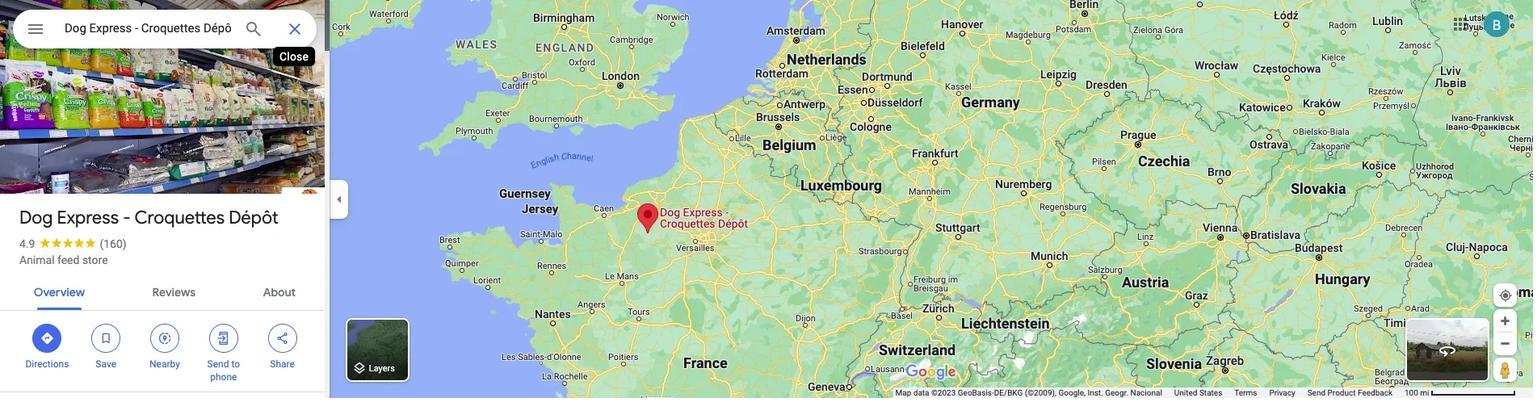 Task type: vqa. For each thing, say whether or not it's contained in the screenshot.
miami Button
no



Task type: locate. For each thing, give the bounding box(es) containing it.
map data ©2023 geobasis-de/bkg (©2009), google, inst. geogr. nacional
[[896, 389, 1163, 398]]

send up "phone"
[[207, 359, 229, 370]]

reviews button
[[140, 272, 209, 310]]


[[275, 330, 290, 348]]

product
[[1328, 389, 1357, 398]]

united
[[1175, 389, 1198, 398]]

map
[[896, 389, 912, 398]]

photos
[[59, 160, 99, 175]]

google,
[[1059, 389, 1086, 398]]

actions for dog express - croquettes dépôt region
[[0, 311, 330, 392]]

©2023
[[932, 389, 956, 398]]


[[26, 18, 45, 40]]

mi
[[1421, 389, 1430, 398]]


[[158, 330, 172, 348]]

nearby
[[150, 359, 180, 370]]

privacy
[[1270, 389, 1296, 398]]

tab list
[[0, 272, 330, 310]]

photo of dog express - croquettes dépôt image
[[0, 0, 330, 212]]

de/bkg
[[995, 389, 1023, 398]]

to
[[231, 359, 240, 370]]

states
[[1200, 389, 1223, 398]]

None field
[[65, 19, 231, 38]]

overview button
[[21, 272, 98, 310]]

send for send to phone
[[207, 359, 229, 370]]

share
[[270, 359, 295, 370]]

send product feedback button
[[1308, 388, 1393, 398]]

160 reviews element
[[100, 238, 127, 251]]

feed
[[57, 254, 80, 267]]

none field inside dog express - croquettes dépôt field
[[65, 19, 231, 38]]

data
[[914, 389, 930, 398]]

footer
[[896, 388, 1405, 398]]

about
[[263, 285, 296, 300]]

send inside send to phone
[[207, 359, 229, 370]]

0 vertical spatial send
[[207, 359, 229, 370]]


[[40, 330, 54, 348]]

dog express - croquettes dépôt
[[19, 207, 279, 230]]

about button
[[250, 272, 309, 310]]

zoom out image
[[1500, 338, 1512, 350]]


[[216, 330, 231, 348]]

 search field
[[13, 10, 330, 52]]

100 mi button
[[1405, 389, 1517, 398]]

send for send product feedback
[[1308, 389, 1326, 398]]

send
[[207, 359, 229, 370], [1308, 389, 1326, 398]]

footer containing map data ©2023 geobasis-de/bkg (©2009), google, inst. geogr. nacional
[[896, 388, 1405, 398]]

0 horizontal spatial send
[[207, 359, 229, 370]]

animal feed store button
[[19, 252, 108, 268]]

geogr.
[[1106, 389, 1129, 398]]

send left 'product'
[[1308, 389, 1326, 398]]

united states
[[1175, 389, 1223, 398]]

send inside button
[[1308, 389, 1326, 398]]

tab list containing overview
[[0, 272, 330, 310]]

reviews
[[152, 285, 196, 300]]

1 vertical spatial send
[[1308, 389, 1326, 398]]

terms
[[1235, 389, 1258, 398]]

(©2009),
[[1025, 389, 1057, 398]]

1 horizontal spatial send
[[1308, 389, 1326, 398]]

feedback
[[1359, 389, 1393, 398]]



Task type: describe. For each thing, give the bounding box(es) containing it.
collapse side panel image
[[331, 190, 348, 208]]

terms button
[[1235, 388, 1258, 398]]

Dog Express - Croquettes Dépôt field
[[13, 10, 317, 48]]

overview
[[34, 285, 85, 300]]

express
[[57, 207, 119, 230]]

google maps element
[[0, 0, 1534, 398]]

100 mi
[[1405, 389, 1430, 398]]

united states button
[[1175, 388, 1223, 398]]

(160)
[[100, 238, 127, 251]]


[[99, 330, 113, 348]]

zoom in image
[[1500, 315, 1512, 327]]

tab list inside google maps element
[[0, 272, 330, 310]]

street view image
[[1439, 341, 1458, 360]]

4.9
[[19, 238, 35, 251]]

directions
[[25, 359, 69, 370]]

inst.
[[1088, 389, 1104, 398]]

footer inside google maps element
[[896, 388, 1405, 398]]

send to phone
[[207, 359, 240, 383]]

phone
[[210, 372, 237, 383]]

send product feedback
[[1308, 389, 1393, 398]]

dog express - croquettes dépôt main content
[[0, 0, 330, 398]]

geobasis-
[[958, 389, 995, 398]]

 button
[[13, 10, 58, 52]]

23 photos button
[[12, 154, 105, 182]]

croquettes
[[135, 207, 225, 230]]

show your location image
[[1499, 289, 1514, 303]]

dépôt
[[229, 207, 279, 230]]

dog
[[19, 207, 53, 230]]

animal
[[19, 254, 55, 267]]

privacy button
[[1270, 388, 1296, 398]]

save
[[96, 359, 116, 370]]

animal feed store
[[19, 254, 108, 267]]

layers
[[369, 364, 395, 374]]

23 photos
[[41, 160, 99, 175]]

show street view coverage image
[[1494, 358, 1518, 382]]

-
[[123, 207, 131, 230]]

store
[[82, 254, 108, 267]]

4.9 stars image
[[35, 238, 100, 248]]

nacional
[[1131, 389, 1163, 398]]

100
[[1405, 389, 1419, 398]]

23
[[41, 160, 56, 175]]



